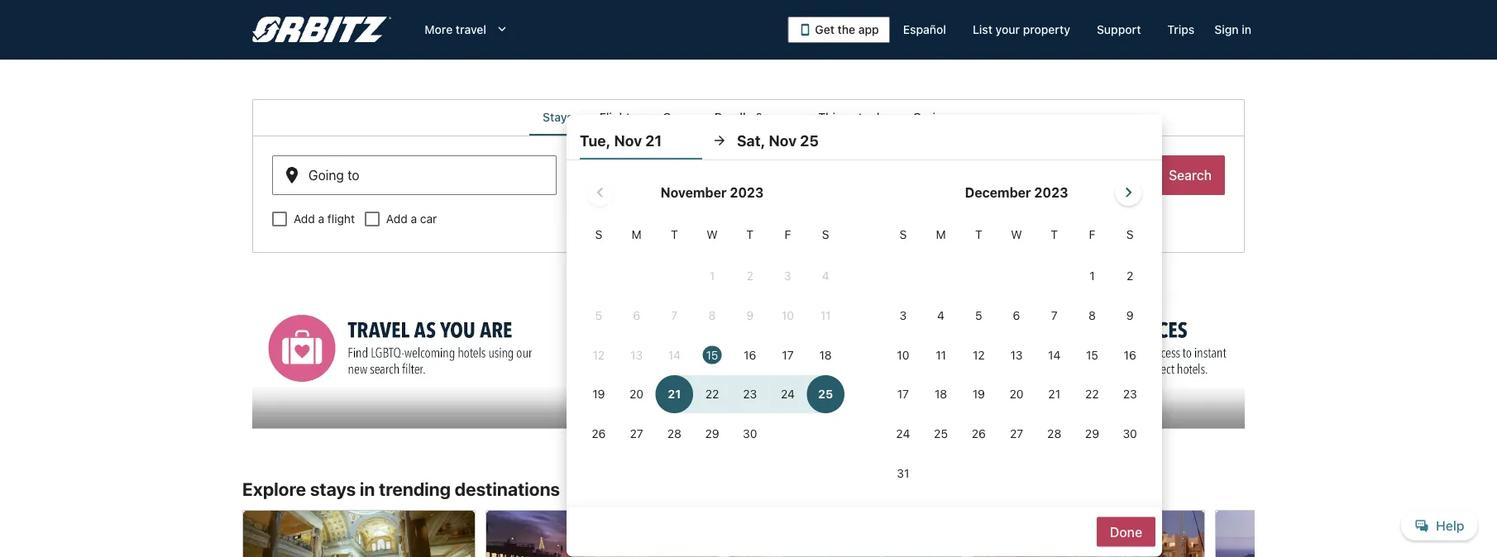 Task type: locate. For each thing, give the bounding box(es) containing it.
bundle & save
[[714, 110, 792, 124]]

1 horizontal spatial 26
[[972, 427, 986, 441]]

18 for bottommost 18 button
[[935, 388, 947, 401]]

get the app link
[[788, 17, 890, 43]]

16 button up 23
[[1111, 336, 1149, 374]]

w inside december 2023 element
[[1011, 228, 1022, 242]]

18 inside november 2023 element
[[819, 348, 832, 362]]

1 w from the left
[[707, 228, 718, 242]]

2 26 button from the left
[[960, 415, 998, 453]]

0 horizontal spatial 28 button
[[655, 415, 693, 453]]

30 inside december 2023 element
[[1123, 427, 1137, 441]]

1 horizontal spatial 2023
[[1034, 185, 1068, 201]]

things
[[818, 110, 855, 124]]

29 down today element at the left bottom
[[705, 427, 719, 441]]

2 30 button from the left
[[1111, 415, 1149, 453]]

0 horizontal spatial 17 button
[[769, 336, 807, 374]]

16 button right today element at the left bottom
[[731, 336, 769, 374]]

december 2023 element
[[884, 226, 1149, 494]]

15 inside december 2023 element
[[1086, 348, 1098, 362]]

1 15 from the left
[[706, 348, 718, 362]]

2 horizontal spatial 25
[[934, 427, 948, 441]]

explore stays in trending destinations
[[242, 479, 560, 500]]

30
[[743, 427, 757, 441], [1123, 427, 1137, 441]]

27 inside december 2023 element
[[1010, 427, 1023, 441]]

1 16 button from the left
[[731, 336, 769, 374]]

w inside november 2023 element
[[707, 228, 718, 242]]

28 button inside november 2023 element
[[655, 415, 693, 453]]

27 button
[[618, 415, 655, 453], [998, 415, 1036, 453]]

s
[[595, 228, 602, 242], [822, 228, 829, 242], [900, 228, 907, 242], [1126, 228, 1134, 242]]

add left flight
[[294, 212, 315, 226]]

previous month image
[[590, 183, 610, 203]]

0 horizontal spatial 27
[[630, 427, 643, 441]]

0 vertical spatial 21
[[645, 132, 662, 149]]

0 horizontal spatial 17
[[782, 348, 794, 362]]

28 inside december 2023 element
[[1047, 427, 1061, 441]]

15 button inside november 2023 element
[[693, 336, 731, 374]]

add left car
[[386, 212, 408, 226]]

1 horizontal spatial 29
[[1085, 427, 1099, 441]]

13
[[1010, 348, 1023, 362]]

next month image
[[1119, 183, 1139, 203]]

2 m from the left
[[936, 228, 946, 242]]

2 27 from the left
[[1010, 427, 1023, 441]]

1 horizontal spatial 26 button
[[960, 415, 998, 453]]

1 16 from the left
[[744, 348, 756, 362]]

add for add a flight
[[294, 212, 315, 226]]

to
[[858, 110, 870, 124]]

0 horizontal spatial 19 button
[[580, 376, 618, 414]]

1 horizontal spatial 18
[[935, 388, 947, 401]]

18 button up "25" button
[[922, 376, 960, 414]]

1 vertical spatial 17 button
[[884, 376, 922, 414]]

2 add from the left
[[386, 212, 408, 226]]

24 button
[[884, 415, 922, 453]]

18
[[819, 348, 832, 362], [935, 388, 947, 401]]

16 right today element at the left bottom
[[744, 348, 756, 362]]

flight
[[327, 212, 355, 226]]

f inside december 2023 element
[[1089, 228, 1095, 242]]

1 horizontal spatial 19
[[973, 388, 985, 401]]

3 s from the left
[[900, 228, 907, 242]]

a left car
[[411, 212, 417, 226]]

1 horizontal spatial 27 button
[[998, 415, 1036, 453]]

0 horizontal spatial 16
[[744, 348, 756, 362]]

get
[[815, 23, 835, 36]]

1 button
[[1073, 257, 1111, 295]]

0 horizontal spatial add
[[294, 212, 315, 226]]

2 28 from the left
[[1047, 427, 1061, 441]]

1 19 from the left
[[593, 388, 605, 401]]

1 vertical spatial 18 button
[[922, 376, 960, 414]]

20 for 2nd 20 button from the right
[[630, 388, 644, 401]]

0 horizontal spatial 25
[[684, 174, 700, 190]]

in right stays
[[360, 479, 375, 500]]

stays
[[543, 110, 573, 124]]

in right sign
[[1242, 23, 1252, 36]]

0 horizontal spatial 15
[[706, 348, 718, 362]]

1 2023 from the left
[[730, 185, 764, 201]]

add for add a car
[[386, 212, 408, 226]]

2 16 from the left
[[1124, 348, 1136, 362]]

17 down 10 button
[[897, 388, 909, 401]]

more travel button
[[411, 15, 523, 45]]

2023 for november 2023
[[730, 185, 764, 201]]

29 inside november 2023 element
[[705, 427, 719, 441]]

27 inside november 2023 element
[[630, 427, 643, 441]]

1 horizontal spatial 30
[[1123, 427, 1137, 441]]

0 horizontal spatial 20
[[630, 388, 644, 401]]

15 button
[[693, 336, 731, 374], [1073, 336, 1111, 374]]

26
[[592, 427, 606, 441], [972, 427, 986, 441]]

1 26 from the left
[[592, 427, 606, 441]]

m up 4
[[936, 228, 946, 242]]

t down the november
[[671, 228, 678, 242]]

21
[[645, 132, 662, 149], [630, 174, 644, 190], [1048, 388, 1060, 401]]

nov
[[614, 132, 642, 149], [769, 132, 797, 149], [603, 174, 627, 190], [657, 174, 681, 190]]

21 left -
[[630, 174, 644, 190]]

a for flight
[[318, 212, 324, 226]]

1 horizontal spatial 15 button
[[1073, 336, 1111, 374]]

16 button
[[731, 336, 769, 374], [1111, 336, 1149, 374]]

1 20 from the left
[[630, 388, 644, 401]]

17
[[782, 348, 794, 362], [897, 388, 909, 401]]

1 26 button from the left
[[580, 415, 618, 453]]

1 horizontal spatial add
[[386, 212, 408, 226]]

31
[[897, 467, 909, 480]]

0 horizontal spatial 15 button
[[693, 336, 731, 374]]

t down the december 2023
[[1051, 228, 1058, 242]]

17 button right today element at the left bottom
[[769, 336, 807, 374]]

1 vertical spatial 18
[[935, 388, 947, 401]]

2 horizontal spatial 21
[[1048, 388, 1060, 401]]

2 15 from the left
[[1086, 348, 1098, 362]]

26 button
[[580, 415, 618, 453], [960, 415, 998, 453]]

1 horizontal spatial in
[[1242, 23, 1252, 36]]

1 horizontal spatial 27
[[1010, 427, 1023, 441]]

w down the "november 2023"
[[707, 228, 718, 242]]

tab list
[[252, 99, 1245, 136]]

13 button
[[998, 336, 1036, 374]]

1 15 button from the left
[[693, 336, 731, 374]]

0 horizontal spatial 21
[[630, 174, 644, 190]]

1 horizontal spatial 17
[[897, 388, 909, 401]]

application
[[580, 173, 1149, 494]]

25 down things on the top of the page
[[800, 132, 819, 149]]

things to do link
[[805, 99, 900, 136]]

1 horizontal spatial 30 button
[[1111, 415, 1149, 453]]

cruises
[[913, 110, 954, 124]]

sign in
[[1215, 23, 1252, 36]]

0 horizontal spatial 19
[[593, 388, 605, 401]]

14
[[1048, 348, 1061, 362]]

0 horizontal spatial 30 button
[[731, 415, 769, 453]]

2 vertical spatial 25
[[934, 427, 948, 441]]

2023 right the december
[[1034, 185, 1068, 201]]

app
[[858, 23, 879, 36]]

21 button
[[1036, 376, 1073, 414]]

18 left 10
[[819, 348, 832, 362]]

0 horizontal spatial 18
[[819, 348, 832, 362]]

nov down flights
[[614, 132, 642, 149]]

18 inside december 2023 element
[[935, 388, 947, 401]]

0 vertical spatial in
[[1242, 23, 1252, 36]]

search
[[1169, 168, 1212, 183]]

14 button
[[1036, 336, 1073, 374]]

done
[[1110, 524, 1142, 540]]

0 horizontal spatial 26 button
[[580, 415, 618, 453]]

2 2023 from the left
[[1034, 185, 1068, 201]]

0 horizontal spatial m
[[632, 228, 642, 242]]

0 horizontal spatial 29
[[705, 427, 719, 441]]

0 horizontal spatial 18 button
[[807, 336, 845, 374]]

a
[[318, 212, 324, 226], [411, 212, 417, 226]]

1 29 from the left
[[705, 427, 719, 441]]

2 29 from the left
[[1085, 427, 1099, 441]]

f for november 2023
[[785, 228, 791, 242]]

0 vertical spatial 17 button
[[769, 336, 807, 374]]

a for car
[[411, 212, 417, 226]]

19 inside november 2023 element
[[593, 388, 605, 401]]

2 vertical spatial 21
[[1048, 388, 1060, 401]]

18 for 18 button to the top
[[819, 348, 832, 362]]

0 horizontal spatial a
[[318, 212, 324, 226]]

24
[[896, 427, 910, 441]]

0 vertical spatial 18
[[819, 348, 832, 362]]

29 button down the 22 button
[[1073, 415, 1111, 453]]

27 for 2nd 27 button from left
[[1010, 427, 1023, 441]]

1 horizontal spatial 15
[[1086, 348, 1098, 362]]

0 horizontal spatial 30
[[743, 427, 757, 441]]

15
[[706, 348, 718, 362], [1086, 348, 1098, 362]]

1 horizontal spatial 19 button
[[960, 376, 998, 414]]

1 horizontal spatial 28
[[1047, 427, 1061, 441]]

m down the nov 21 - nov 25
[[632, 228, 642, 242]]

nov down save
[[769, 132, 797, 149]]

m
[[632, 228, 642, 242], [936, 228, 946, 242]]

list
[[973, 23, 993, 36]]

16 inside november 2023 element
[[744, 348, 756, 362]]

1 m from the left
[[632, 228, 642, 242]]

20 button
[[618, 376, 655, 414], [998, 376, 1036, 414]]

in
[[1242, 23, 1252, 36], [360, 479, 375, 500]]

flights
[[600, 110, 636, 124]]

download the app button image
[[799, 23, 812, 36]]

1 horizontal spatial 18 button
[[922, 376, 960, 414]]

1 vertical spatial in
[[360, 479, 375, 500]]

29 down the 22 button
[[1085, 427, 1099, 441]]

nov right -
[[657, 174, 681, 190]]

1 horizontal spatial m
[[936, 228, 946, 242]]

25
[[800, 132, 819, 149], [684, 174, 700, 190], [934, 427, 948, 441]]

1 28 from the left
[[667, 427, 681, 441]]

0 horizontal spatial 2023
[[730, 185, 764, 201]]

add
[[294, 212, 315, 226], [386, 212, 408, 226]]

2023 down 'sat,' on the top of page
[[730, 185, 764, 201]]

w down the december 2023
[[1011, 228, 1022, 242]]

17 button
[[769, 336, 807, 374], [884, 376, 922, 414]]

list your property link
[[959, 15, 1084, 45]]

21 up the nov 21 - nov 25
[[645, 132, 662, 149]]

16 down "9" button
[[1124, 348, 1136, 362]]

1 30 from the left
[[743, 427, 757, 441]]

2 19 from the left
[[973, 388, 985, 401]]

0 horizontal spatial 16 button
[[731, 336, 769, 374]]

29 button down today element at the left bottom
[[693, 415, 731, 453]]

0 horizontal spatial 29 button
[[693, 415, 731, 453]]

23
[[1123, 388, 1137, 401]]

december 2023
[[965, 185, 1068, 201]]

17 right today element at the left bottom
[[782, 348, 794, 362]]

31 button
[[884, 455, 922, 493]]

21 left "22"
[[1048, 388, 1060, 401]]

1 horizontal spatial 20 button
[[998, 376, 1036, 414]]

2 29 button from the left
[[1073, 415, 1111, 453]]

17 button up the 24
[[884, 376, 922, 414]]

2 20 from the left
[[1010, 388, 1024, 401]]

1 a from the left
[[318, 212, 324, 226]]

0 horizontal spatial 28
[[667, 427, 681, 441]]

1 horizontal spatial a
[[411, 212, 417, 226]]

f inside november 2023 element
[[785, 228, 791, 242]]

18 button left 10
[[807, 336, 845, 374]]

t
[[671, 228, 678, 242], [746, 228, 754, 242], [975, 228, 982, 242], [1051, 228, 1058, 242]]

t down the december
[[975, 228, 982, 242]]

today element
[[703, 346, 722, 364]]

1 horizontal spatial 20
[[1010, 388, 1024, 401]]

t down the "november 2023"
[[746, 228, 754, 242]]

2 28 button from the left
[[1036, 415, 1073, 453]]

25 right the 24 button
[[934, 427, 948, 441]]

1 horizontal spatial f
[[1089, 228, 1095, 242]]

application containing november 2023
[[580, 173, 1149, 494]]

2 20 button from the left
[[998, 376, 1036, 414]]

1 f from the left
[[785, 228, 791, 242]]

29
[[705, 427, 719, 441], [1085, 427, 1099, 441]]

1 30 button from the left
[[731, 415, 769, 453]]

1 horizontal spatial 16
[[1124, 348, 1136, 362]]

30 button
[[731, 415, 769, 453], [1111, 415, 1149, 453]]

0 vertical spatial 25
[[800, 132, 819, 149]]

sign
[[1215, 23, 1239, 36]]

0 horizontal spatial 27 button
[[618, 415, 655, 453]]

1 27 from the left
[[630, 427, 643, 441]]

directional image
[[712, 133, 727, 148]]

27 for first 27 button from left
[[630, 427, 643, 441]]

tab list containing stays
[[252, 99, 1245, 136]]

&
[[755, 110, 764, 124]]

save
[[767, 110, 792, 124]]

0 horizontal spatial 26
[[592, 427, 606, 441]]

1 20 button from the left
[[618, 376, 655, 414]]

0 vertical spatial 17
[[782, 348, 794, 362]]

español
[[903, 23, 946, 36]]

2 26 from the left
[[972, 427, 986, 441]]

1 add from the left
[[294, 212, 315, 226]]

1 vertical spatial 21
[[630, 174, 644, 190]]

0 horizontal spatial in
[[360, 479, 375, 500]]

19 button
[[580, 376, 618, 414], [960, 376, 998, 414]]

2 19 button from the left
[[960, 376, 998, 414]]

2 f from the left
[[1089, 228, 1095, 242]]

0 horizontal spatial w
[[707, 228, 718, 242]]

f
[[785, 228, 791, 242], [1089, 228, 1095, 242]]

1 horizontal spatial 28 button
[[1036, 415, 1073, 453]]

1 28 button from the left
[[655, 415, 693, 453]]

1 vertical spatial 17
[[897, 388, 909, 401]]

19
[[593, 388, 605, 401], [973, 388, 985, 401]]

18 down 11 button
[[935, 388, 947, 401]]

1 horizontal spatial 25
[[800, 132, 819, 149]]

1 horizontal spatial 16 button
[[1111, 336, 1149, 374]]

18 button
[[807, 336, 845, 374], [922, 376, 960, 414]]

25 right -
[[684, 174, 700, 190]]

2 w from the left
[[1011, 228, 1022, 242]]

2 a from the left
[[411, 212, 417, 226]]

a left flight
[[318, 212, 324, 226]]

1 horizontal spatial 29 button
[[1073, 415, 1111, 453]]

16 inside december 2023 element
[[1124, 348, 1136, 362]]

1 horizontal spatial w
[[1011, 228, 1022, 242]]

0 horizontal spatial 20 button
[[618, 376, 655, 414]]

2 30 from the left
[[1123, 427, 1137, 441]]

0 horizontal spatial f
[[785, 228, 791, 242]]



Task type: vqa. For each thing, say whether or not it's contained in the screenshot.


Task type: describe. For each thing, give the bounding box(es) containing it.
more
[[425, 23, 453, 36]]

1 s from the left
[[595, 228, 602, 242]]

2 27 button from the left
[[998, 415, 1036, 453]]

23 button
[[1111, 376, 1149, 414]]

4 t from the left
[[1051, 228, 1058, 242]]

your
[[996, 23, 1020, 36]]

november
[[661, 185, 727, 201]]

in inside main content
[[360, 479, 375, 500]]

3 button
[[884, 297, 922, 335]]

trending
[[379, 479, 451, 500]]

10
[[897, 348, 909, 362]]

flights link
[[586, 99, 650, 136]]

sign in button
[[1208, 15, 1258, 45]]

in inside dropdown button
[[1242, 23, 1252, 36]]

12
[[973, 348, 985, 362]]

29 inside december 2023 element
[[1085, 427, 1099, 441]]

cars link
[[650, 99, 701, 136]]

7
[[1051, 309, 1058, 322]]

1 19 button from the left
[[580, 376, 618, 414]]

30 inside november 2023 element
[[743, 427, 757, 441]]

2 15 button from the left
[[1073, 336, 1111, 374]]

2
[[1127, 269, 1133, 283]]

9
[[1126, 309, 1134, 322]]

2 16 button from the left
[[1111, 336, 1149, 374]]

5
[[975, 309, 982, 322]]

15 inside today element
[[706, 348, 718, 362]]

trips
[[1167, 23, 1195, 36]]

1 horizontal spatial 21
[[645, 132, 662, 149]]

5 button
[[960, 297, 998, 335]]

application inside explore stays in trending destinations main content
[[580, 173, 1149, 494]]

8
[[1089, 309, 1096, 322]]

november 2023 element
[[580, 226, 845, 455]]

f for december 2023
[[1089, 228, 1095, 242]]

1 27 button from the left
[[618, 415, 655, 453]]

28 inside november 2023 element
[[667, 427, 681, 441]]

4 button
[[922, 297, 960, 335]]

17 inside november 2023 element
[[782, 348, 794, 362]]

get the app
[[815, 23, 879, 36]]

the
[[838, 23, 855, 36]]

1 vertical spatial 25
[[684, 174, 700, 190]]

do
[[873, 110, 887, 124]]

property
[[1023, 23, 1070, 36]]

m for december 2023
[[936, 228, 946, 242]]

2023 for december 2023
[[1034, 185, 1068, 201]]

tue,
[[580, 132, 611, 149]]

list your property
[[973, 23, 1070, 36]]

nov 21 - nov 25
[[603, 174, 700, 190]]

trips link
[[1154, 15, 1208, 45]]

orbitz logo image
[[252, 17, 392, 43]]

español button
[[890, 15, 959, 45]]

17 inside december 2023 element
[[897, 388, 909, 401]]

add a car
[[386, 212, 437, 226]]

9 button
[[1111, 297, 1149, 335]]

travel
[[456, 23, 486, 36]]

22
[[1085, 388, 1099, 401]]

bundle & save link
[[701, 99, 805, 136]]

sat, nov 25
[[737, 132, 819, 149]]

search button
[[1156, 156, 1225, 195]]

stays link
[[530, 99, 586, 136]]

nov left -
[[603, 174, 627, 190]]

done button
[[1097, 517, 1156, 547]]

sat,
[[737, 132, 765, 149]]

support
[[1097, 23, 1141, 36]]

16 for 1st 16 button from right
[[1124, 348, 1136, 362]]

1 horizontal spatial 17 button
[[884, 376, 922, 414]]

destinations
[[455, 479, 560, 500]]

2 button
[[1111, 257, 1149, 295]]

1
[[1090, 269, 1095, 283]]

tue, nov 21 button
[[580, 122, 702, 160]]

sat, nov 25 button
[[737, 122, 859, 160]]

11
[[936, 348, 946, 362]]

add a flight
[[294, 212, 355, 226]]

december
[[965, 185, 1031, 201]]

6
[[1013, 309, 1020, 322]]

19 inside december 2023 element
[[973, 388, 985, 401]]

3 t from the left
[[975, 228, 982, 242]]

25 inside december 2023 element
[[934, 427, 948, 441]]

stays
[[310, 479, 356, 500]]

21 inside december 2023 element
[[1048, 388, 1060, 401]]

w for november
[[707, 228, 718, 242]]

12 button
[[960, 336, 998, 374]]

28 button inside december 2023 element
[[1036, 415, 1073, 453]]

-
[[647, 174, 653, 190]]

tue, nov 21
[[580, 132, 662, 149]]

11 button
[[922, 336, 960, 374]]

0 vertical spatial 18 button
[[807, 336, 845, 374]]

tab list inside explore stays in trending destinations main content
[[252, 99, 1245, 136]]

car
[[420, 212, 437, 226]]

cruises link
[[900, 99, 968, 136]]

4
[[937, 309, 945, 322]]

2 s from the left
[[822, 228, 829, 242]]

26 inside december 2023 element
[[972, 427, 986, 441]]

1 29 button from the left
[[693, 415, 731, 453]]

4 s from the left
[[1126, 228, 1134, 242]]

16 for 1st 16 button from the left
[[744, 348, 756, 362]]

25 button
[[922, 415, 960, 453]]

november 2023
[[661, 185, 764, 201]]

w for december
[[1011, 228, 1022, 242]]

things to do
[[818, 110, 887, 124]]

explore
[[242, 479, 306, 500]]

10 button
[[884, 336, 922, 374]]

3
[[900, 309, 907, 322]]

more travel
[[425, 23, 486, 36]]

20 for second 20 button
[[1010, 388, 1024, 401]]

bundle
[[714, 110, 752, 124]]

nov 21 - nov 25 button
[[567, 156, 851, 195]]

explore stays in trending destinations main content
[[0, 99, 1497, 558]]

22 button
[[1073, 376, 1111, 414]]

cars
[[663, 110, 688, 124]]

6 button
[[998, 297, 1036, 335]]

2 t from the left
[[746, 228, 754, 242]]

1 t from the left
[[671, 228, 678, 242]]

26 inside november 2023 element
[[592, 427, 606, 441]]

8 button
[[1073, 297, 1111, 335]]

m for november 2023
[[632, 228, 642, 242]]



